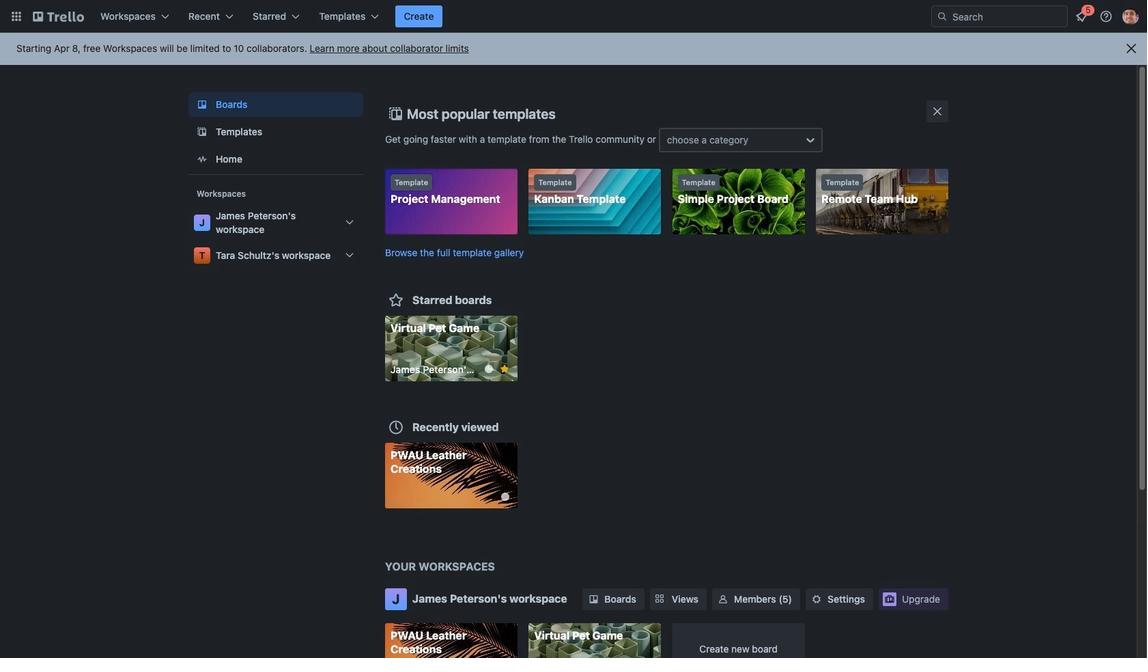 Task type: describe. For each thing, give the bounding box(es) containing it.
template board image
[[194, 124, 210, 140]]

click to unstar this board. it will be removed from your starred list. image
[[499, 362, 511, 375]]

open information menu image
[[1100, 10, 1114, 23]]

0 vertical spatial there is new activity on this board. image
[[485, 365, 493, 373]]

james peterson (jamespeterson93) image
[[1123, 8, 1140, 25]]

sm image
[[717, 592, 730, 606]]

back to home image
[[33, 5, 84, 27]]



Task type: locate. For each thing, give the bounding box(es) containing it.
sm image
[[587, 592, 601, 606], [810, 592, 824, 606]]

1 horizontal spatial there is new activity on this board. image
[[501, 493, 510, 501]]

5 notifications image
[[1074, 8, 1091, 25]]

Search field
[[948, 6, 1068, 27]]

1 sm image from the left
[[587, 592, 601, 606]]

0 horizontal spatial sm image
[[587, 592, 601, 606]]

0 horizontal spatial there is new activity on this board. image
[[485, 365, 493, 373]]

search image
[[937, 11, 948, 22]]

2 sm image from the left
[[810, 592, 824, 606]]

board image
[[194, 96, 210, 113]]

primary element
[[0, 0, 1148, 33]]

1 horizontal spatial sm image
[[810, 592, 824, 606]]

there is new activity on this board. image
[[485, 365, 493, 373], [501, 493, 510, 501]]

1 vertical spatial there is new activity on this board. image
[[501, 493, 510, 501]]

home image
[[194, 151, 210, 167]]



Task type: vqa. For each thing, say whether or not it's contained in the screenshot.
right There is new activity on this board. icon
yes



